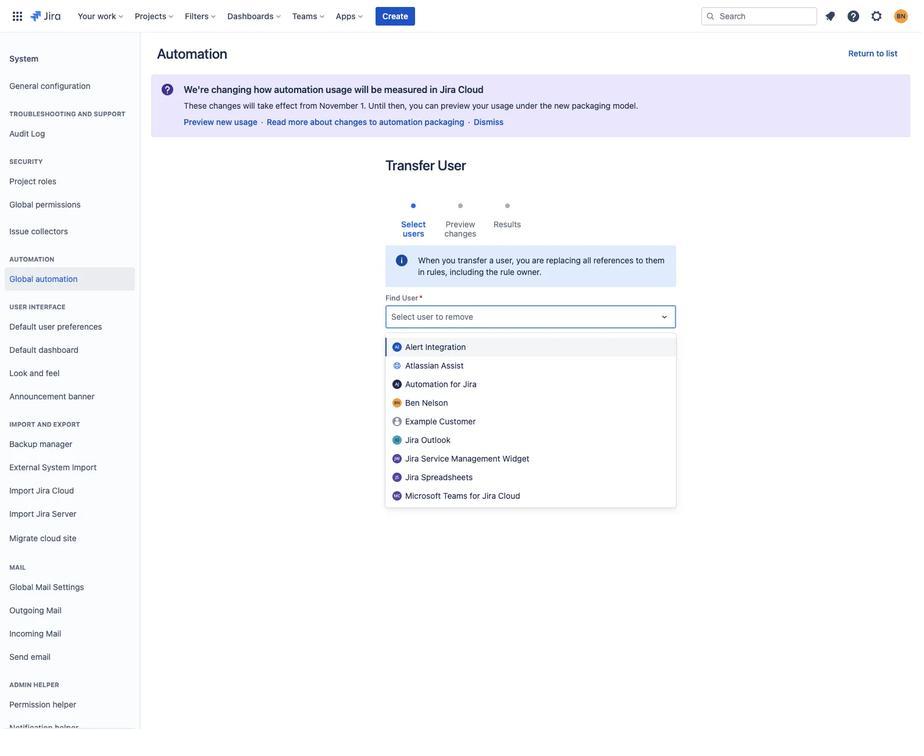 Task type: describe. For each thing, give the bounding box(es) containing it.
rules,
[[427, 267, 448, 277]]

from
[[300, 101, 317, 111]]

user,
[[496, 255, 514, 265]]

backup
[[9, 439, 37, 449]]

2 horizontal spatial you
[[517, 255, 530, 265]]

mail for global
[[35, 582, 51, 592]]

jira service management widget image
[[393, 454, 402, 464]]

permissions
[[35, 199, 81, 209]]

system inside import and export group
[[42, 462, 70, 472]]

global automation
[[9, 274, 78, 284]]

import for import jira cloud
[[9, 486, 34, 495]]

nelson
[[422, 398, 448, 408]]

site
[[63, 533, 77, 543]]

work
[[97, 11, 116, 21]]

remove
[[446, 312, 473, 322]]

audit
[[9, 128, 29, 138]]

2 vertical spatial changes
[[445, 229, 477, 239]]

default for default user preferences
[[9, 321, 36, 331]]

feel
[[46, 368, 60, 378]]

migrate cloud site link
[[5, 526, 135, 552]]

jira right the jira spreadsheets image
[[406, 472, 419, 482]]

are
[[532, 255, 544, 265]]

in inside we're changing how automation usage will be measured in jira cloud these changes will take effect from november 1. until then, you can preview your usage under the new packaging model.
[[430, 84, 438, 95]]

1.
[[361, 101, 366, 111]]

external
[[9, 462, 40, 472]]

preferences
[[57, 321, 102, 331]]

1 horizontal spatial you
[[442, 255, 456, 265]]

1 vertical spatial usage
[[491, 101, 514, 111]]

dashboard
[[39, 345, 79, 355]]

then,
[[388, 101, 407, 111]]

banner
[[68, 391, 95, 401]]

import jira server link
[[5, 503, 135, 526]]

select for select user to replace with
[[392, 353, 415, 363]]

the inside when you transfer a user, you are replacing all references to them in rules, including the rule owner.
[[486, 267, 498, 277]]

export
[[53, 421, 80, 428]]

email
[[31, 652, 51, 662]]

automation inside the global automation link
[[35, 274, 78, 284]]

1 horizontal spatial automation
[[157, 45, 227, 62]]

them
[[646, 255, 665, 265]]

your profile and settings image
[[895, 9, 909, 23]]

preview
[[441, 101, 470, 111]]

admin helper
[[9, 681, 59, 689]]

appswitcher icon image
[[10, 9, 24, 23]]

your
[[473, 101, 489, 111]]

be
[[371, 84, 382, 95]]

interface
[[29, 303, 65, 311]]

assist
[[441, 361, 464, 371]]

primary element
[[7, 0, 702, 32]]

microsoft teams for jira cloud
[[406, 491, 521, 501]]

your
[[78, 11, 95, 21]]

send email
[[9, 652, 51, 662]]

in inside when you transfer a user, you are replacing all references to them in rules, including the rule owner.
[[418, 267, 425, 277]]

troubleshooting and support group
[[5, 98, 135, 149]]

0 vertical spatial usage
[[326, 84, 352, 95]]

jira right the jira service management widget icon
[[406, 454, 419, 464]]

preview changes
[[445, 219, 477, 239]]

ben
[[406, 398, 420, 408]]

ben nelson image
[[393, 399, 402, 408]]

permission helper link
[[5, 693, 135, 717]]

select users
[[401, 219, 426, 239]]

jira down assist
[[463, 379, 477, 389]]

you inside we're changing how automation usage will be measured in jira cloud these changes will take effect from november 1. until then, you can preview your usage under the new packaging model.
[[410, 101, 423, 111]]

1 vertical spatial changes
[[335, 117, 367, 127]]

about
[[310, 117, 333, 127]]

user for default user preferences
[[39, 321, 55, 331]]

settings image
[[870, 9, 884, 23]]

collectors
[[31, 226, 68, 236]]

management
[[452, 454, 501, 464]]

apps
[[336, 11, 356, 21]]

cloud inside import and export group
[[52, 486, 74, 495]]

send email link
[[5, 646, 135, 669]]

global automation link
[[5, 268, 135, 291]]

global permissions link
[[5, 193, 135, 216]]

replace with *
[[386, 335, 434, 344]]

0 horizontal spatial usage
[[234, 117, 258, 127]]

global for global permissions
[[9, 199, 33, 209]]

user inside group
[[9, 303, 27, 311]]

jira inside we're changing how automation usage will be measured in jira cloud these changes will take effect from november 1. until then, you can preview your usage under the new packaging model.
[[440, 84, 456, 95]]

migrate cloud site
[[9, 533, 77, 543]]

2 horizontal spatial cloud
[[498, 491, 521, 501]]

measured
[[384, 84, 428, 95]]

widget
[[503, 454, 530, 464]]

changes inside we're changing how automation usage will be measured in jira cloud these changes will take effect from november 1. until then, you can preview your usage under the new packaging model.
[[209, 101, 241, 111]]

announcement banner link
[[5, 385, 135, 408]]

the inside we're changing how automation usage will be measured in jira cloud these changes will take effect from november 1. until then, you can preview your usage under the new packaging model.
[[540, 101, 552, 111]]

log
[[31, 128, 45, 138]]

* for remove
[[420, 294, 423, 303]]

look
[[9, 368, 27, 378]]

take
[[257, 101, 273, 111]]

return to list button
[[842, 44, 905, 63]]

apps button
[[333, 7, 368, 25]]

we're changing how automation usage will be measured in jira cloud these changes will take effect from november 1. until then, you can preview your usage under the new packaging model.
[[184, 84, 639, 111]]

look and feel
[[9, 368, 60, 378]]

settings
[[53, 582, 84, 592]]

filters button
[[182, 7, 221, 25]]

automation for jira
[[406, 379, 477, 389]]

create
[[383, 11, 408, 21]]

sidebar navigation image
[[127, 47, 152, 70]]

effect
[[276, 101, 298, 111]]

global mail settings link
[[5, 576, 135, 599]]

backup manager
[[9, 439, 72, 449]]

jira spreadsheets image
[[393, 473, 402, 482]]

helper for permission helper
[[53, 700, 76, 710]]

and for look
[[30, 368, 44, 378]]

default user preferences link
[[5, 315, 135, 339]]

including
[[450, 267, 484, 277]]

notifications image
[[824, 9, 838, 23]]

select user to remove
[[392, 312, 473, 322]]

open image for select user to remove
[[658, 310, 672, 324]]

projects
[[135, 11, 166, 21]]

model.
[[613, 101, 639, 111]]

0 horizontal spatial for
[[451, 379, 461, 389]]

1 horizontal spatial will
[[355, 84, 369, 95]]

dismiss
[[474, 117, 504, 127]]

0 horizontal spatial with
[[415, 335, 430, 344]]

read
[[267, 117, 286, 127]]

select for select users
[[401, 219, 426, 229]]

outlook
[[421, 435, 451, 445]]

filters
[[185, 11, 209, 21]]

2 horizontal spatial automation
[[406, 379, 448, 389]]

1 vertical spatial new
[[216, 117, 232, 127]]

admin
[[9, 681, 32, 689]]

security group
[[5, 145, 135, 220]]

to down alert integration
[[436, 353, 444, 363]]

project
[[9, 176, 36, 186]]

and for troubleshooting
[[78, 110, 92, 118]]

open image for select user to replace with
[[658, 351, 672, 365]]

your work button
[[74, 7, 128, 25]]

1 vertical spatial will
[[243, 101, 255, 111]]

replace
[[446, 353, 473, 363]]

send
[[9, 652, 29, 662]]

results
[[494, 219, 521, 229]]

more
[[288, 117, 308, 127]]

automation inside automation group
[[9, 255, 54, 263]]

automation inside we're changing how automation usage will be measured in jira cloud these changes will take effect from november 1. until then, you can preview your usage under the new packaging model.
[[274, 84, 324, 95]]

project roles link
[[5, 170, 135, 193]]

general configuration
[[9, 81, 90, 91]]

project roles
[[9, 176, 56, 186]]



Task type: vqa. For each thing, say whether or not it's contained in the screenshot.
the rightmost they
no



Task type: locate. For each thing, give the bounding box(es) containing it.
you up rules,
[[442, 255, 456, 265]]

packaging
[[572, 101, 611, 111], [425, 117, 465, 127]]

0 vertical spatial system
[[9, 53, 38, 63]]

1 horizontal spatial new
[[555, 101, 570, 111]]

1 vertical spatial user
[[402, 294, 418, 303]]

you up the "owner."
[[517, 255, 530, 265]]

0 vertical spatial default
[[9, 321, 36, 331]]

issue collectors
[[9, 226, 68, 236]]

automation up the from
[[274, 84, 324, 95]]

automation down then,
[[379, 117, 423, 127]]

changes up transfer at the top of page
[[445, 229, 477, 239]]

2 vertical spatial usage
[[234, 117, 258, 127]]

0 vertical spatial in
[[430, 84, 438, 95]]

·
[[261, 117, 263, 127], [468, 117, 471, 127]]

when
[[418, 255, 440, 265]]

references
[[594, 255, 634, 265]]

to left list
[[877, 48, 885, 58]]

import and export group
[[5, 408, 135, 555]]

0 horizontal spatial new
[[216, 117, 232, 127]]

1 horizontal spatial usage
[[326, 84, 352, 95]]

global inside global mail settings link
[[9, 582, 33, 592]]

usage up november
[[326, 84, 352, 95]]

will left "be" in the left top of the page
[[355, 84, 369, 95]]

microsoft teams for jira cloud image
[[393, 492, 402, 501]]

default up look
[[9, 345, 36, 355]]

audit log link
[[5, 122, 135, 145]]

mail up email
[[46, 629, 61, 639]]

microsoft
[[406, 491, 441, 501]]

mail for outgoing
[[46, 605, 62, 615]]

for down spreadsheets
[[470, 491, 480, 501]]

jira right jira outlook image
[[406, 435, 419, 445]]

1 vertical spatial and
[[30, 368, 44, 378]]

· left dismiss
[[468, 117, 471, 127]]

global inside global permissions link
[[9, 199, 33, 209]]

1 vertical spatial automation
[[379, 117, 423, 127]]

0 vertical spatial automation
[[157, 45, 227, 62]]

roles
[[38, 176, 56, 186]]

0 vertical spatial preview
[[184, 117, 214, 127]]

1 vertical spatial packaging
[[425, 117, 465, 127]]

1 · from the left
[[261, 117, 263, 127]]

user left interface
[[9, 303, 27, 311]]

jira
[[440, 84, 456, 95], [463, 379, 477, 389], [406, 435, 419, 445], [406, 454, 419, 464], [406, 472, 419, 482], [36, 486, 50, 495], [483, 491, 496, 501], [36, 509, 50, 519]]

integration
[[426, 342, 466, 352]]

can
[[425, 101, 439, 111]]

new
[[555, 101, 570, 111], [216, 117, 232, 127]]

import jira server
[[9, 509, 76, 519]]

return to list
[[849, 48, 898, 58]]

audit log
[[9, 128, 45, 138]]

external system import
[[9, 462, 97, 472]]

1 horizontal spatial packaging
[[572, 101, 611, 111]]

announcement
[[9, 391, 66, 401]]

incoming
[[9, 629, 44, 639]]

for down assist
[[451, 379, 461, 389]]

1 vertical spatial select
[[392, 312, 415, 322]]

2 vertical spatial user
[[9, 303, 27, 311]]

0 horizontal spatial the
[[486, 267, 498, 277]]

1 default from the top
[[9, 321, 36, 331]]

packaging down preview
[[425, 117, 465, 127]]

teams inside popup button
[[292, 11, 317, 21]]

open image
[[658, 310, 672, 324], [658, 351, 672, 365]]

2 horizontal spatial changes
[[445, 229, 477, 239]]

cloud down widget
[[498, 491, 521, 501]]

1 vertical spatial in
[[418, 267, 425, 277]]

default down user interface at top left
[[9, 321, 36, 331]]

spreadsheets
[[421, 472, 473, 482]]

to inside button
[[877, 48, 885, 58]]

and left feel
[[30, 368, 44, 378]]

replace
[[386, 335, 413, 344]]

user down interface
[[39, 321, 55, 331]]

1 vertical spatial global
[[9, 274, 33, 284]]

with
[[415, 335, 430, 344], [476, 353, 491, 363]]

user for select user to replace with
[[417, 353, 434, 363]]

outgoing mail
[[9, 605, 62, 615]]

to
[[877, 48, 885, 58], [369, 117, 377, 127], [636, 255, 644, 265], [436, 312, 444, 322], [436, 353, 444, 363]]

0 horizontal spatial system
[[9, 53, 38, 63]]

teams button
[[289, 7, 329, 25]]

0 horizontal spatial you
[[410, 101, 423, 111]]

dashboards
[[228, 11, 274, 21]]

helper for admin helper
[[33, 681, 59, 689]]

None text field
[[392, 311, 394, 323]]

automation up the we're on the left top of page
[[157, 45, 227, 62]]

automation group
[[5, 243, 135, 294]]

0 horizontal spatial teams
[[292, 11, 317, 21]]

automation up interface
[[35, 274, 78, 284]]

2 vertical spatial automation
[[406, 379, 448, 389]]

import up backup
[[9, 421, 35, 428]]

user for transfer user
[[438, 157, 467, 173]]

2 vertical spatial and
[[37, 421, 52, 428]]

import jira cloud
[[9, 486, 74, 495]]

service
[[421, 454, 449, 464]]

general configuration link
[[5, 74, 135, 98]]

system
[[9, 53, 38, 63], [42, 462, 70, 472]]

jira image
[[30, 9, 60, 23], [30, 9, 60, 23]]

import up migrate
[[9, 509, 34, 519]]

jira outlook image
[[393, 436, 402, 445]]

usage down take
[[234, 117, 258, 127]]

1 open image from the top
[[658, 310, 672, 324]]

0 vertical spatial with
[[415, 335, 430, 344]]

users
[[403, 229, 425, 239]]

changes down november
[[335, 117, 367, 127]]

you
[[410, 101, 423, 111], [442, 255, 456, 265], [517, 255, 530, 265]]

1 vertical spatial *
[[431, 335, 434, 344]]

cloud up server in the bottom left of the page
[[52, 486, 74, 495]]

how
[[254, 84, 272, 95]]

0 vertical spatial select
[[401, 219, 426, 229]]

example customer
[[406, 417, 476, 426]]

and for import
[[37, 421, 52, 428]]

3 global from the top
[[9, 582, 33, 592]]

1 vertical spatial default
[[9, 345, 36, 355]]

global up user interface at top left
[[9, 274, 33, 284]]

cloud up 'your'
[[458, 84, 484, 95]]

alert integration image
[[393, 343, 402, 352]]

mail down global mail settings
[[46, 605, 62, 615]]

manager
[[40, 439, 72, 449]]

Search field
[[702, 7, 818, 25]]

import
[[9, 421, 35, 428], [72, 462, 97, 472], [9, 486, 34, 495], [9, 509, 34, 519]]

2 vertical spatial automation
[[35, 274, 78, 284]]

dashboards button
[[224, 7, 285, 25]]

1 vertical spatial system
[[42, 462, 70, 472]]

global inside automation group
[[9, 274, 33, 284]]

global for global automation
[[9, 274, 33, 284]]

search image
[[706, 11, 716, 21]]

alert
[[406, 342, 423, 352]]

2 open image from the top
[[658, 351, 672, 365]]

preview new usage button
[[184, 116, 258, 128]]

0 vertical spatial packaging
[[572, 101, 611, 111]]

0 vertical spatial and
[[78, 110, 92, 118]]

1 vertical spatial automation
[[9, 255, 54, 263]]

general
[[9, 81, 38, 91]]

1 horizontal spatial user
[[402, 294, 418, 303]]

migrate
[[9, 533, 38, 543]]

troubleshooting
[[9, 110, 76, 118]]

alert integration
[[406, 342, 466, 352]]

0 vertical spatial the
[[540, 101, 552, 111]]

find user *
[[386, 294, 423, 303]]

mail down migrate
[[9, 564, 26, 571]]

banner
[[0, 0, 923, 33]]

2 horizontal spatial usage
[[491, 101, 514, 111]]

cloud
[[40, 533, 61, 543]]

0 horizontal spatial packaging
[[425, 117, 465, 127]]

preview for preview changes
[[446, 219, 476, 229]]

teams
[[292, 11, 317, 21], [443, 491, 468, 501]]

0 horizontal spatial changes
[[209, 101, 241, 111]]

1 vertical spatial with
[[476, 353, 491, 363]]

preview new usage · read more about changes to automation packaging · dismiss
[[184, 117, 504, 127]]

user for find user *
[[402, 294, 418, 303]]

1 vertical spatial teams
[[443, 491, 468, 501]]

import for import jira server
[[9, 509, 34, 519]]

ben nelson
[[406, 398, 448, 408]]

* up select user to remove
[[420, 294, 423, 303]]

2 default from the top
[[9, 345, 36, 355]]

to inside when you transfer a user, you are replacing all references to them in rules, including the rule owner.
[[636, 255, 644, 265]]

until
[[369, 101, 386, 111]]

user up replace with *
[[417, 312, 434, 322]]

1 horizontal spatial teams
[[443, 491, 468, 501]]

packaging inside we're changing how automation usage will be measured in jira cloud these changes will take effect from november 1. until then, you can preview your usage under the new packaging model.
[[572, 101, 611, 111]]

atlassian assist
[[406, 361, 464, 371]]

global permissions
[[9, 199, 81, 209]]

and up backup manager
[[37, 421, 52, 428]]

preview for preview new usage · read more about changes to automation packaging · dismiss
[[184, 117, 214, 127]]

2 horizontal spatial user
[[438, 157, 467, 173]]

teams left apps
[[292, 11, 317, 21]]

2 vertical spatial global
[[9, 582, 33, 592]]

backup manager link
[[5, 433, 135, 456]]

system down manager
[[42, 462, 70, 472]]

import down external
[[9, 486, 34, 495]]

global for global mail settings
[[9, 582, 33, 592]]

· left read
[[261, 117, 263, 127]]

0 vertical spatial user
[[438, 157, 467, 173]]

customer
[[439, 417, 476, 426]]

teams down spreadsheets
[[443, 491, 468, 501]]

1 global from the top
[[9, 199, 33, 209]]

global down project
[[9, 199, 33, 209]]

you left can
[[410, 101, 423, 111]]

mail for incoming
[[46, 629, 61, 639]]

user inside 'default user preferences' link
[[39, 321, 55, 331]]

1 vertical spatial preview
[[446, 219, 476, 229]]

global mail settings
[[9, 582, 84, 592]]

2 vertical spatial select
[[392, 353, 415, 363]]

1 horizontal spatial the
[[540, 101, 552, 111]]

jira service management widget
[[406, 454, 530, 464]]

1 horizontal spatial in
[[430, 84, 438, 95]]

0 horizontal spatial automation
[[9, 255, 54, 263]]

packaging left model.
[[572, 101, 611, 111]]

transfer
[[458, 255, 487, 265]]

helper right permission
[[53, 700, 76, 710]]

0 horizontal spatial user
[[9, 303, 27, 311]]

a
[[490, 255, 494, 265]]

help image
[[847, 9, 861, 23]]

preview down these
[[184, 117, 214, 127]]

to left them
[[636, 255, 644, 265]]

0 horizontal spatial will
[[243, 101, 255, 111]]

user right transfer
[[438, 157, 467, 173]]

mail up outgoing mail
[[35, 582, 51, 592]]

0 vertical spatial global
[[9, 199, 33, 209]]

will left take
[[243, 101, 255, 111]]

0 horizontal spatial ·
[[261, 117, 263, 127]]

1 horizontal spatial *
[[431, 335, 434, 344]]

system up "general"
[[9, 53, 38, 63]]

0 horizontal spatial in
[[418, 267, 425, 277]]

global up outgoing
[[9, 582, 33, 592]]

usage up dismiss
[[491, 101, 514, 111]]

admin helper group
[[5, 669, 135, 730]]

new down changing
[[216, 117, 232, 127]]

0 horizontal spatial cloud
[[52, 486, 74, 495]]

0 vertical spatial will
[[355, 84, 369, 95]]

select down alert integration icon
[[392, 353, 415, 363]]

1 vertical spatial helper
[[53, 700, 76, 710]]

changes up preview new usage button
[[209, 101, 241, 111]]

0 vertical spatial new
[[555, 101, 570, 111]]

1 horizontal spatial for
[[470, 491, 480, 501]]

user right find at left
[[402, 294, 418, 303]]

atlassian assist image
[[393, 361, 402, 371]]

select for select user to remove
[[392, 312, 415, 322]]

jira spreadsheets
[[406, 472, 473, 482]]

jira up import jira server on the bottom of the page
[[36, 486, 50, 495]]

to down the until
[[369, 117, 377, 127]]

automation up ben nelson
[[406, 379, 448, 389]]

mail group
[[5, 552, 135, 673]]

import down backup manager link
[[72, 462, 97, 472]]

0 vertical spatial *
[[420, 294, 423, 303]]

0 vertical spatial for
[[451, 379, 461, 389]]

jira down management at bottom
[[483, 491, 496, 501]]

1 vertical spatial the
[[486, 267, 498, 277]]

preview up transfer at the top of page
[[446, 219, 476, 229]]

0 horizontal spatial automation
[[35, 274, 78, 284]]

default
[[9, 321, 36, 331], [9, 345, 36, 355]]

with right the replace
[[415, 335, 430, 344]]

changing
[[211, 84, 252, 95]]

1 horizontal spatial with
[[476, 353, 491, 363]]

new inside we're changing how automation usage will be measured in jira cloud these changes will take effect from november 1. until then, you can preview your usage under the new packaging model.
[[555, 101, 570, 111]]

new right under
[[555, 101, 570, 111]]

1 horizontal spatial changes
[[335, 117, 367, 127]]

2 horizontal spatial automation
[[379, 117, 423, 127]]

automation up global automation
[[9, 255, 54, 263]]

and left support
[[78, 110, 92, 118]]

for
[[451, 379, 461, 389], [470, 491, 480, 501]]

to left remove
[[436, 312, 444, 322]]

1 horizontal spatial automation
[[274, 84, 324, 95]]

external system import link
[[5, 456, 135, 479]]

user for select user to remove
[[417, 312, 434, 322]]

0 horizontal spatial preview
[[184, 117, 214, 127]]

in down "when"
[[418, 267, 425, 277]]

select up "when"
[[401, 219, 426, 229]]

select down find user * at the top of the page
[[392, 312, 415, 322]]

jira up preview
[[440, 84, 456, 95]]

1 horizontal spatial preview
[[446, 219, 476, 229]]

1 horizontal spatial system
[[42, 462, 70, 472]]

2 global from the top
[[9, 274, 33, 284]]

security
[[9, 158, 43, 165]]

user down alert integration
[[417, 353, 434, 363]]

import jira cloud link
[[5, 479, 135, 503]]

jira left server in the bottom left of the page
[[36, 509, 50, 519]]

the right under
[[540, 101, 552, 111]]

helper up the permission helper
[[33, 681, 59, 689]]

select user to replace with
[[392, 353, 491, 363]]

preview inside preview changes
[[446, 219, 476, 229]]

1 vertical spatial for
[[470, 491, 480, 501]]

preview
[[184, 117, 214, 127], [446, 219, 476, 229]]

default dashboard
[[9, 345, 79, 355]]

import for import and export
[[9, 421, 35, 428]]

0 horizontal spatial *
[[420, 294, 423, 303]]

rule
[[501, 267, 515, 277]]

2 · from the left
[[468, 117, 471, 127]]

1 horizontal spatial cloud
[[458, 84, 484, 95]]

helper
[[33, 681, 59, 689], [53, 700, 76, 710]]

0 vertical spatial teams
[[292, 11, 317, 21]]

0 vertical spatial changes
[[209, 101, 241, 111]]

cloud inside we're changing how automation usage will be measured in jira cloud these changes will take effect from november 1. until then, you can preview your usage under the new packaging model.
[[458, 84, 484, 95]]

default for default dashboard
[[9, 345, 36, 355]]

* for replace
[[431, 335, 434, 344]]

with right replace
[[476, 353, 491, 363]]

1 horizontal spatial ·
[[468, 117, 471, 127]]

automation for jira image
[[393, 380, 402, 389]]

0 vertical spatial helper
[[33, 681, 59, 689]]

1 vertical spatial open image
[[658, 351, 672, 365]]

0 vertical spatial automation
[[274, 84, 324, 95]]

0 vertical spatial open image
[[658, 310, 672, 324]]

the down a
[[486, 267, 498, 277]]

user interface group
[[5, 291, 135, 412]]

* right alert
[[431, 335, 434, 344]]

example customer image
[[393, 417, 402, 426]]

and inside user interface group
[[30, 368, 44, 378]]

banner containing your work
[[0, 0, 923, 33]]

in up can
[[430, 84, 438, 95]]



